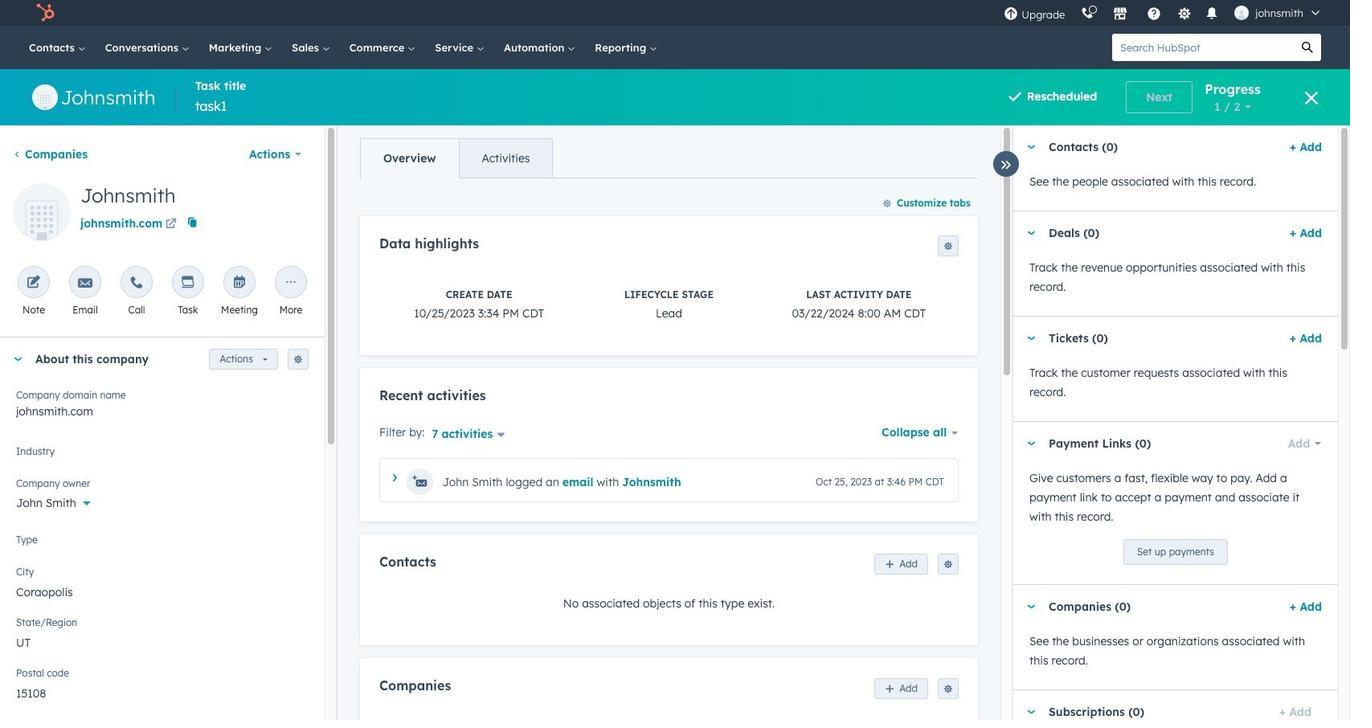 Task type: describe. For each thing, give the bounding box(es) containing it.
make a phone call image
[[129, 276, 144, 291]]

schedule a meeting image
[[232, 276, 247, 291]]

create an email image
[[78, 276, 92, 291]]

2 vertical spatial caret image
[[393, 475, 397, 482]]

1 vertical spatial caret image
[[1027, 336, 1036, 340]]

create a task image
[[181, 276, 195, 291]]

2 link opens in a new window image from the top
[[165, 219, 177, 231]]



Task type: vqa. For each thing, say whether or not it's contained in the screenshot.
THE "FOR"
no



Task type: locate. For each thing, give the bounding box(es) containing it.
menu
[[996, 0, 1331, 26]]

caret image
[[1027, 145, 1036, 149], [13, 357, 23, 361], [1027, 442, 1036, 446], [1027, 605, 1036, 609], [1027, 710, 1036, 714]]

None text field
[[16, 576, 309, 608], [16, 677, 309, 709], [16, 576, 309, 608], [16, 677, 309, 709]]

john smith image
[[1235, 6, 1249, 20]]

1 link opens in a new window image from the top
[[165, 215, 177, 235]]

link opens in a new window image
[[165, 215, 177, 235], [165, 219, 177, 231]]

0 vertical spatial caret image
[[1027, 231, 1036, 235]]

create a note image
[[27, 276, 41, 291]]

Search HubSpot search field
[[1113, 34, 1294, 61]]

manage card settings image
[[293, 355, 303, 365]]

more activities, menu pop up image
[[284, 276, 298, 291]]

marketplaces image
[[1114, 7, 1128, 22]]

navigation
[[360, 138, 553, 178]]

caret image
[[1027, 231, 1036, 235], [1027, 336, 1036, 340], [393, 475, 397, 482]]

None text field
[[16, 626, 309, 658]]

close image
[[1305, 92, 1318, 105]]



